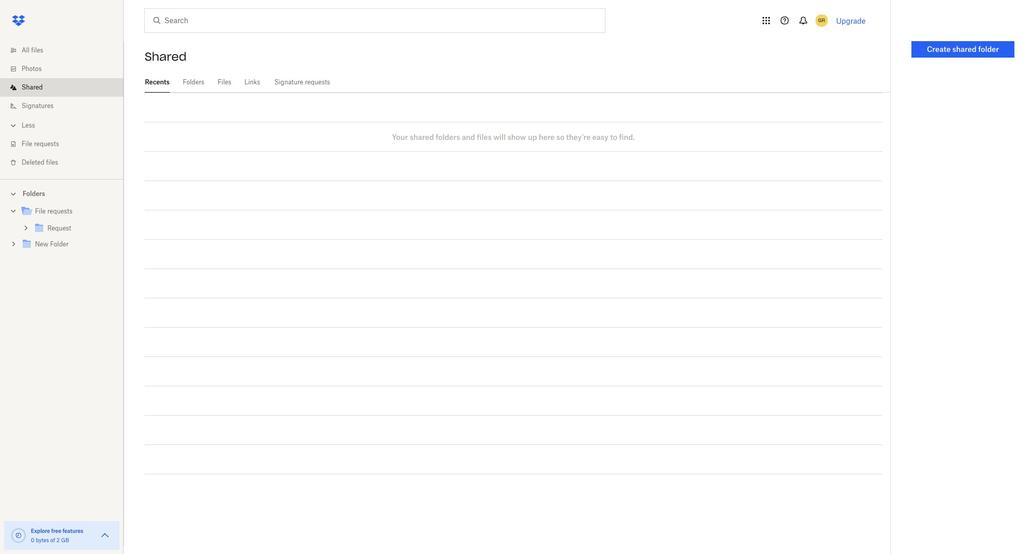 Task type: describe. For each thing, give the bounding box(es) containing it.
0 vertical spatial shared
[[145, 49, 187, 64]]

upgrade link
[[837, 16, 866, 25]]

less
[[22, 122, 35, 129]]

show
[[508, 133, 527, 141]]

will
[[494, 133, 506, 141]]

all files link
[[8, 41, 124, 60]]

0 vertical spatial file requests
[[22, 140, 59, 148]]

links
[[245, 78, 260, 86]]

of
[[50, 538, 55, 544]]

requests inside group
[[47, 208, 73, 215]]

signatures link
[[8, 97, 124, 115]]

shared link
[[8, 78, 124, 97]]

files
[[218, 78, 232, 86]]

list containing all files
[[0, 35, 124, 179]]

create shared folder button
[[912, 41, 1015, 58]]

files for all files
[[31, 46, 43, 54]]

files for deleted files
[[46, 159, 58, 166]]

signatures
[[22, 102, 54, 110]]

bytes
[[36, 538, 49, 544]]

0 vertical spatial requests
[[305, 78, 330, 86]]

folders button
[[0, 186, 124, 201]]

find.
[[620, 133, 635, 141]]

features
[[63, 529, 83, 535]]

explore free features 0 bytes of 2 gb
[[31, 529, 83, 544]]

folders link
[[182, 72, 205, 91]]

new folder link
[[21, 238, 115, 252]]

to
[[611, 133, 618, 141]]

1 vertical spatial file requests link
[[21, 205, 115, 219]]

signature
[[275, 78, 304, 86]]

all files
[[22, 46, 43, 54]]

photos link
[[8, 60, 124, 78]]

file inside list
[[22, 140, 32, 148]]

tab list containing recents
[[145, 72, 891, 93]]

up
[[528, 133, 537, 141]]

deleted files link
[[8, 154, 124, 172]]

explore
[[31, 529, 50, 535]]

folders inside folders button
[[23, 190, 45, 198]]

they're
[[567, 133, 591, 141]]

folders
[[436, 133, 460, 141]]

free
[[51, 529, 61, 535]]

easy
[[593, 133, 609, 141]]

requests inside list
[[34, 140, 59, 148]]

0
[[31, 538, 34, 544]]



Task type: vqa. For each thing, say whether or not it's contained in the screenshot.
Get app in the top of the page
no



Task type: locate. For each thing, give the bounding box(es) containing it.
file down less
[[22, 140, 32, 148]]

recents link
[[145, 72, 170, 91]]

file inside group
[[35, 208, 46, 215]]

and
[[462, 133, 475, 141]]

new
[[35, 241, 48, 248]]

all
[[22, 46, 30, 54]]

files
[[31, 46, 43, 54], [477, 133, 492, 141], [46, 159, 58, 166]]

1 vertical spatial file requests
[[35, 208, 73, 215]]

photos
[[22, 65, 42, 73]]

shared list item
[[0, 78, 124, 97]]

upgrade
[[837, 16, 866, 25]]

links link
[[244, 72, 261, 91]]

1 horizontal spatial files
[[46, 159, 58, 166]]

tab list
[[145, 72, 891, 93]]

file requests link
[[8, 135, 124, 154], [21, 205, 115, 219]]

files left 'will'
[[477, 133, 492, 141]]

folders
[[183, 78, 205, 86], [23, 190, 45, 198]]

2 vertical spatial files
[[46, 159, 58, 166]]

list
[[0, 35, 124, 179]]

files right deleted
[[46, 159, 58, 166]]

files link
[[218, 72, 232, 91]]

0 horizontal spatial shared
[[22, 83, 43, 91]]

less image
[[8, 121, 19, 131]]

0 vertical spatial files
[[31, 46, 43, 54]]

file requests
[[22, 140, 59, 148], [35, 208, 73, 215]]

1 horizontal spatial shared
[[145, 49, 187, 64]]

1 vertical spatial folders
[[23, 190, 45, 198]]

deleted files
[[22, 159, 58, 166]]

shared for your
[[410, 133, 434, 141]]

2
[[57, 538, 60, 544]]

requests up 'request'
[[47, 208, 73, 215]]

folder
[[50, 241, 69, 248]]

files right the all
[[31, 46, 43, 54]]

shared down photos
[[22, 83, 43, 91]]

1 horizontal spatial shared
[[953, 45, 977, 54]]

group
[[0, 201, 124, 261]]

0 vertical spatial folders
[[183, 78, 205, 86]]

deleted
[[22, 159, 44, 166]]

file requests link up "request" link
[[21, 205, 115, 219]]

gr button
[[814, 12, 831, 29]]

file requests up deleted files at the top of the page
[[22, 140, 59, 148]]

file requests link up deleted files at the top of the page
[[8, 135, 124, 154]]

0 vertical spatial file requests link
[[8, 135, 124, 154]]

recents
[[145, 78, 170, 86]]

1 vertical spatial requests
[[34, 140, 59, 148]]

file
[[22, 140, 32, 148], [35, 208, 46, 215]]

0 horizontal spatial shared
[[410, 133, 434, 141]]

create
[[928, 45, 951, 54]]

gb
[[61, 538, 69, 544]]

1 horizontal spatial folders
[[183, 78, 205, 86]]

shared up recents link
[[145, 49, 187, 64]]

quota usage element
[[10, 528, 27, 545]]

gr
[[819, 17, 826, 24]]

requests right signature
[[305, 78, 330, 86]]

file down folders button
[[35, 208, 46, 215]]

new folder
[[35, 241, 69, 248]]

requests
[[305, 78, 330, 86], [34, 140, 59, 148], [47, 208, 73, 215]]

0 horizontal spatial files
[[31, 46, 43, 54]]

folders left files
[[183, 78, 205, 86]]

your shared folders and files will show up here so they're easy to find.
[[392, 133, 635, 141]]

0 horizontal spatial folders
[[23, 190, 45, 198]]

shared for create
[[953, 45, 977, 54]]

create shared folder
[[928, 45, 1000, 54]]

your
[[392, 133, 408, 141]]

shared
[[953, 45, 977, 54], [410, 133, 434, 141]]

shared right your
[[410, 133, 434, 141]]

shared inside 'button'
[[953, 45, 977, 54]]

2 vertical spatial requests
[[47, 208, 73, 215]]

signature requests link
[[273, 72, 332, 91]]

1 vertical spatial shared
[[22, 83, 43, 91]]

1 horizontal spatial file
[[35, 208, 46, 215]]

0 vertical spatial shared
[[953, 45, 977, 54]]

shared left folder at the top right
[[953, 45, 977, 54]]

signature requests
[[275, 78, 330, 86]]

file requests up 'request'
[[35, 208, 73, 215]]

request link
[[33, 222, 115, 236]]

0 horizontal spatial file
[[22, 140, 32, 148]]

Search in folder "Dropbox" text field
[[164, 15, 584, 26]]

requests up deleted files at the top of the page
[[34, 140, 59, 148]]

group containing file requests
[[0, 201, 124, 261]]

shared inside list item
[[22, 83, 43, 91]]

1 vertical spatial shared
[[410, 133, 434, 141]]

request
[[47, 225, 71, 232]]

shared
[[145, 49, 187, 64], [22, 83, 43, 91]]

1 vertical spatial files
[[477, 133, 492, 141]]

folders inside folders link
[[183, 78, 205, 86]]

1 vertical spatial file
[[35, 208, 46, 215]]

folders down deleted
[[23, 190, 45, 198]]

so
[[557, 133, 565, 141]]

2 horizontal spatial files
[[477, 133, 492, 141]]

0 vertical spatial file
[[22, 140, 32, 148]]

dropbox image
[[8, 10, 29, 31]]

folder
[[979, 45, 1000, 54]]

here
[[539, 133, 555, 141]]



